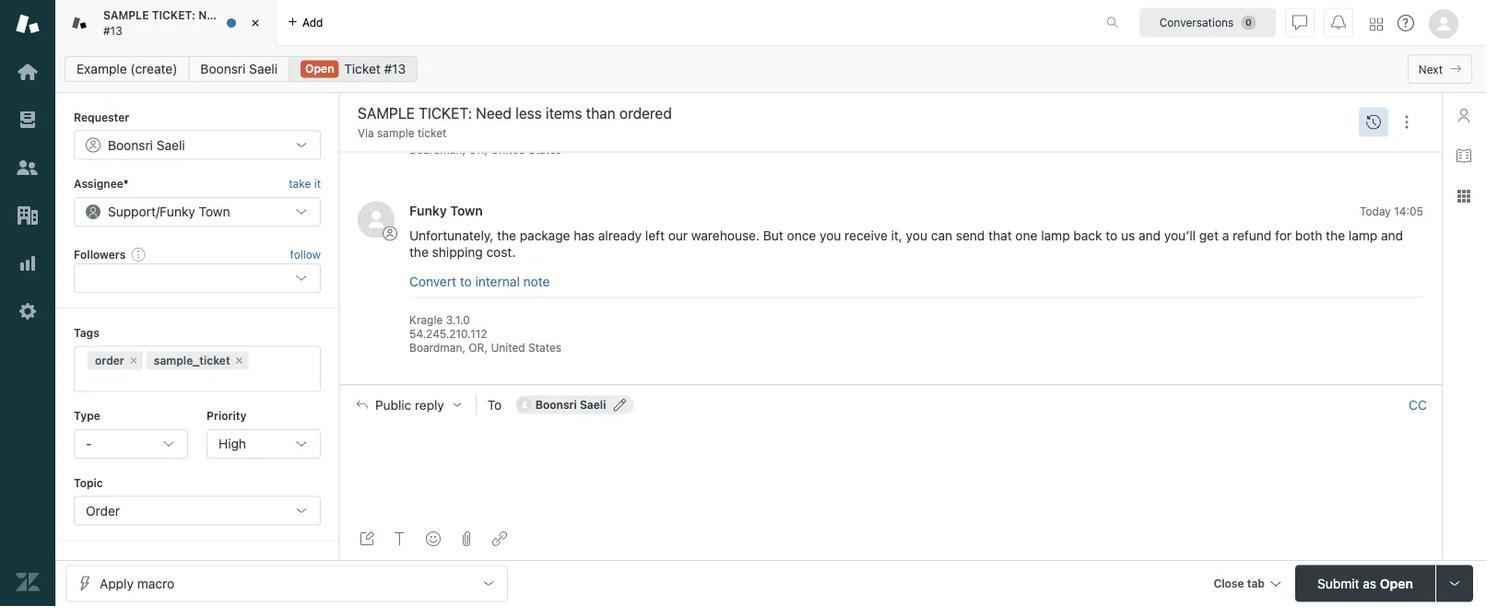 Task type: locate. For each thing, give the bounding box(es) containing it.
boonsri saeli down close image
[[201, 61, 278, 77]]

2 united from the top
[[491, 342, 525, 355]]

1 vertical spatial to
[[460, 274, 472, 289]]

2 horizontal spatial saeli
[[580, 399, 606, 412]]

public reply
[[375, 397, 444, 412]]

town right /
[[199, 204, 230, 219]]

1 horizontal spatial to
[[1106, 228, 1118, 243]]

1 horizontal spatial lamp
[[1349, 228, 1378, 243]]

boonsri
[[201, 61, 246, 77], [108, 137, 153, 153], [536, 399, 577, 412]]

united inside kragle 3.1.0 54.245.210.112 boardman, or, united states
[[491, 342, 525, 355]]

lamp right one
[[1041, 228, 1070, 243]]

#13
[[103, 24, 122, 37], [384, 61, 406, 77]]

the up cost.
[[497, 228, 516, 243]]

boardman, down 54.245.210.112
[[409, 342, 466, 355]]

open
[[305, 62, 334, 75], [1380, 576, 1414, 592]]

1 horizontal spatial funky
[[409, 203, 447, 218]]

#13 inside secondary element
[[384, 61, 406, 77]]

#13 up "example"
[[103, 24, 122, 37]]

assignee* element
[[74, 197, 321, 227]]

0 vertical spatial boonsri saeli
[[201, 61, 278, 77]]

2 horizontal spatial boonsri saeli
[[536, 399, 606, 412]]

0 vertical spatial united
[[491, 144, 525, 156]]

1 vertical spatial or,
[[469, 342, 488, 355]]

0 horizontal spatial and
[[1139, 228, 1161, 243]]

apply macro
[[100, 576, 174, 592]]

zendesk products image
[[1370, 18, 1383, 31]]

1 vertical spatial boardman,
[[409, 342, 466, 355]]

town inside assignee* element
[[199, 204, 230, 219]]

events image
[[1367, 115, 1381, 130]]

zendesk support image
[[16, 12, 40, 36]]

high button
[[207, 430, 321, 459]]

or, down 54.245.210.112
[[469, 342, 488, 355]]

states
[[528, 144, 562, 156], [528, 342, 562, 355]]

boonsri.saeli@example.com image
[[517, 398, 532, 412]]

2 you from the left
[[906, 228, 928, 243]]

add
[[302, 16, 323, 29]]

left
[[645, 228, 665, 243]]

0 horizontal spatial saeli
[[157, 137, 185, 153]]

1 vertical spatial #13
[[384, 61, 406, 77]]

funky right support
[[160, 204, 195, 219]]

saeli down close image
[[249, 61, 278, 77]]

0 vertical spatial states
[[528, 144, 562, 156]]

saeli inside the requester element
[[157, 137, 185, 153]]

and
[[1139, 228, 1161, 243], [1381, 228, 1404, 243]]

2 vertical spatial boonsri saeli
[[536, 399, 606, 412]]

back
[[1074, 228, 1103, 243]]

draft mode image
[[360, 532, 374, 547]]

requester element
[[74, 130, 321, 160]]

0 horizontal spatial to
[[460, 274, 472, 289]]

but
[[763, 228, 784, 243]]

receive
[[845, 228, 888, 243]]

0 horizontal spatial boonsri saeli
[[108, 137, 185, 153]]

as
[[1363, 576, 1377, 592]]

close tab button
[[1206, 566, 1288, 605]]

1 and from the left
[[1139, 228, 1161, 243]]

0 vertical spatial saeli
[[249, 61, 278, 77]]

boonsri saeli inside the requester element
[[108, 137, 185, 153]]

sample_ticket
[[154, 355, 230, 368]]

boonsri saeli for to
[[536, 399, 606, 412]]

0 horizontal spatial boonsri
[[108, 137, 153, 153]]

states up boonsri.saeli@example.com image
[[528, 342, 562, 355]]

avatar image
[[358, 202, 395, 238]]

sample
[[377, 127, 415, 140]]

warehouse.
[[692, 228, 760, 243]]

1 vertical spatial saeli
[[157, 137, 185, 153]]

1 horizontal spatial boonsri saeli
[[201, 61, 278, 77]]

saeli left edit user image
[[580, 399, 606, 412]]

0 horizontal spatial funky
[[160, 204, 195, 219]]

0 vertical spatial boonsri
[[201, 61, 246, 77]]

requester
[[74, 111, 129, 124]]

open left ticket
[[305, 62, 334, 75]]

get help image
[[1398, 15, 1415, 31]]

open right "as"
[[1380, 576, 1414, 592]]

0 vertical spatial #13
[[103, 24, 122, 37]]

main element
[[0, 0, 55, 607]]

2 vertical spatial saeli
[[580, 399, 606, 412]]

zendesk image
[[16, 571, 40, 595]]

0 vertical spatial boardman,
[[409, 144, 466, 156]]

to down shipping
[[460, 274, 472, 289]]

0 horizontal spatial lamp
[[1041, 228, 1070, 243]]

1 horizontal spatial #13
[[384, 61, 406, 77]]

send
[[956, 228, 985, 243]]

get started image
[[16, 60, 40, 84]]

button displays agent's chat status as invisible. image
[[1293, 15, 1308, 30]]

states up package
[[528, 144, 562, 156]]

saeli for requester
[[157, 137, 185, 153]]

to
[[1106, 228, 1118, 243], [460, 274, 472, 289]]

or, up funky town
[[469, 144, 488, 156]]

saeli
[[249, 61, 278, 77], [157, 137, 185, 153], [580, 399, 606, 412]]

united
[[491, 144, 525, 156], [491, 342, 525, 355]]

1 horizontal spatial town
[[450, 203, 483, 218]]

2 or, from the top
[[469, 342, 488, 355]]

a
[[1223, 228, 1230, 243]]

2 vertical spatial boonsri
[[536, 399, 577, 412]]

lamp
[[1041, 228, 1070, 243], [1349, 228, 1378, 243]]

#13 right ticket
[[384, 61, 406, 77]]

cc
[[1409, 397, 1427, 412]]

the right both
[[1326, 228, 1346, 243]]

tags
[[74, 327, 99, 340]]

town
[[450, 203, 483, 218], [199, 204, 230, 219]]

boonsri saeli right boonsri.saeli@example.com image
[[536, 399, 606, 412]]

order
[[95, 355, 124, 368]]

saeli up support / funky town on the top
[[157, 137, 185, 153]]

reply
[[415, 397, 444, 412]]

1 vertical spatial united
[[491, 342, 525, 355]]

the
[[497, 228, 516, 243], [1326, 228, 1346, 243], [409, 245, 429, 260]]

internal
[[475, 274, 520, 289]]

1 horizontal spatial saeli
[[249, 61, 278, 77]]

0 vertical spatial or,
[[469, 144, 488, 156]]

boonsri inside the requester element
[[108, 137, 153, 153]]

knowledge image
[[1457, 148, 1472, 163]]

shipping
[[432, 245, 483, 260]]

note
[[523, 274, 550, 289]]

convert to internal note button
[[409, 273, 550, 290]]

tabs tab list
[[55, 0, 1087, 46]]

or,
[[469, 144, 488, 156], [469, 342, 488, 355]]

1 horizontal spatial boonsri
[[201, 61, 246, 77]]

Subject field
[[354, 102, 1354, 124]]

2 boardman, from the top
[[409, 342, 466, 355]]

1 you from the left
[[820, 228, 841, 243]]

2 states from the top
[[528, 342, 562, 355]]

cost.
[[486, 245, 516, 260]]

to left us
[[1106, 228, 1118, 243]]

add attachment image
[[459, 532, 474, 547]]

0 horizontal spatial town
[[199, 204, 230, 219]]

boonsri right boonsri.saeli@example.com image
[[536, 399, 577, 412]]

notifications image
[[1332, 15, 1346, 30]]

via sample ticket
[[358, 127, 447, 140]]

boonsri saeli down requester
[[108, 137, 185, 153]]

conversations button
[[1140, 8, 1276, 37]]

boonsri right (create) at the top left of the page
[[201, 61, 246, 77]]

conversationlabel log
[[339, 5, 1442, 385]]

0 horizontal spatial you
[[820, 228, 841, 243]]

boardman, down ticket
[[409, 144, 466, 156]]

boonsri down requester
[[108, 137, 153, 153]]

1 vertical spatial open
[[1380, 576, 1414, 592]]

Today 14:05 text field
[[1360, 205, 1424, 218]]

0 horizontal spatial #13
[[103, 24, 122, 37]]

funky inside conversationlabel log
[[409, 203, 447, 218]]

funky
[[409, 203, 447, 218], [160, 204, 195, 219]]

views image
[[16, 108, 40, 132]]

tab
[[1247, 578, 1265, 591]]

0 vertical spatial to
[[1106, 228, 1118, 243]]

2 and from the left
[[1381, 228, 1404, 243]]

and down today 14:05 'text field' in the right top of the page
[[1381, 228, 1404, 243]]

1 united from the top
[[491, 144, 525, 156]]

add link (cmd k) image
[[492, 532, 507, 547]]

1 horizontal spatial and
[[1381, 228, 1404, 243]]

#13 tab
[[55, 0, 277, 46]]

funky up unfortunately,
[[409, 203, 447, 218]]

close image
[[246, 14, 265, 32]]

2 horizontal spatial boonsri
[[536, 399, 577, 412]]

1 vertical spatial boonsri
[[108, 137, 153, 153]]

boonsri saeli
[[201, 61, 278, 77], [108, 137, 185, 153], [536, 399, 606, 412]]

1 horizontal spatial open
[[1380, 576, 1414, 592]]

you right once
[[820, 228, 841, 243]]

via
[[358, 127, 374, 140]]

lamp down today
[[1349, 228, 1378, 243]]

0 vertical spatial open
[[305, 62, 334, 75]]

you right it,
[[906, 228, 928, 243]]

1 vertical spatial states
[[528, 342, 562, 355]]

saeli for to
[[580, 399, 606, 412]]

2 lamp from the left
[[1349, 228, 1378, 243]]

the up convert
[[409, 245, 429, 260]]

organizations image
[[16, 204, 40, 228]]

1 horizontal spatial you
[[906, 228, 928, 243]]

#13 inside tab
[[103, 24, 122, 37]]

town up unfortunately,
[[450, 203, 483, 218]]

and right us
[[1139, 228, 1161, 243]]

-
[[86, 437, 92, 452]]

example (create)
[[77, 61, 177, 77]]

1 vertical spatial boonsri saeli
[[108, 137, 185, 153]]

kragle 3.1.0 54.245.210.112 boardman, or, united states
[[409, 313, 562, 355]]

or, inside kragle 3.1.0 54.245.210.112 boardman, or, united states
[[469, 342, 488, 355]]

1 lamp from the left
[[1041, 228, 1070, 243]]

- button
[[74, 430, 188, 459]]

1 boardman, from the top
[[409, 144, 466, 156]]

0 horizontal spatial open
[[305, 62, 334, 75]]

you
[[820, 228, 841, 243], [906, 228, 928, 243]]



Task type: vqa. For each thing, say whether or not it's contained in the screenshot.
#2
no



Task type: describe. For each thing, give the bounding box(es) containing it.
package
[[520, 228, 570, 243]]

us
[[1121, 228, 1135, 243]]

/
[[156, 204, 160, 219]]

town inside conversationlabel log
[[450, 203, 483, 218]]

it,
[[891, 228, 903, 243]]

today 14:05
[[1360, 205, 1424, 218]]

submit
[[1318, 576, 1360, 592]]

example
[[77, 61, 127, 77]]

hide composer image
[[883, 377, 898, 392]]

support
[[108, 204, 156, 219]]

3.1.0
[[446, 313, 470, 326]]

submit as open
[[1318, 576, 1414, 592]]

unfortunately,
[[409, 228, 494, 243]]

one
[[1016, 228, 1038, 243]]

convert
[[409, 274, 456, 289]]

today
[[1360, 205, 1391, 218]]

Public reply composer text field
[[349, 424, 1434, 463]]

example (create) button
[[65, 56, 189, 82]]

1 states from the top
[[528, 144, 562, 156]]

it
[[314, 177, 321, 190]]

1 horizontal spatial the
[[497, 228, 516, 243]]

open inside secondary element
[[305, 62, 334, 75]]

convert to internal note
[[409, 274, 550, 289]]

support / funky town
[[108, 204, 230, 219]]

ticket
[[344, 61, 381, 77]]

boardman, or, united states
[[409, 144, 562, 156]]

54.245.210.112
[[409, 328, 488, 340]]

edit user image
[[614, 399, 627, 412]]

boonsri saeli inside secondary element
[[201, 61, 278, 77]]

0 horizontal spatial the
[[409, 245, 429, 260]]

2 horizontal spatial the
[[1326, 228, 1346, 243]]

followers element
[[74, 264, 321, 293]]

public reply button
[[340, 386, 476, 424]]

funky town
[[409, 203, 483, 218]]

type
[[74, 410, 100, 423]]

secondary element
[[55, 51, 1487, 88]]

both
[[1295, 228, 1323, 243]]

to inside "unfortunately, the package has already left our warehouse. but once you receive it, you can send that one lamp back to us and you'll get a refund for both the lamp and the shipping cost."
[[1106, 228, 1118, 243]]

can
[[931, 228, 953, 243]]

add button
[[277, 0, 334, 45]]

refund
[[1233, 228, 1272, 243]]

remove image
[[234, 356, 245, 367]]

for
[[1275, 228, 1292, 243]]

next
[[1419, 63, 1443, 76]]

info on adding followers image
[[131, 247, 146, 262]]

you'll
[[1165, 228, 1196, 243]]

ticket actions image
[[1400, 115, 1415, 130]]

our
[[668, 228, 688, 243]]

apply
[[100, 576, 134, 592]]

ticket
[[418, 127, 447, 140]]

topic element
[[74, 497, 321, 526]]

has
[[574, 228, 595, 243]]

(create)
[[130, 61, 177, 77]]

order
[[86, 503, 120, 519]]

take it
[[289, 177, 321, 190]]

follow button
[[290, 246, 321, 263]]

insert emojis image
[[426, 532, 441, 547]]

to
[[488, 397, 502, 412]]

boonsri saeli link
[[189, 56, 290, 82]]

macro
[[137, 576, 174, 592]]

priority
[[207, 410, 247, 423]]

boardman, inside kragle 3.1.0 54.245.210.112 boardman, or, united states
[[409, 342, 466, 355]]

assignee*
[[74, 177, 129, 190]]

close tab
[[1214, 578, 1265, 591]]

conversations
[[1160, 16, 1234, 29]]

already
[[598, 228, 642, 243]]

admin image
[[16, 300, 40, 324]]

once
[[787, 228, 816, 243]]

reporting image
[[16, 252, 40, 276]]

kragle
[[409, 313, 443, 326]]

remove image
[[128, 356, 139, 367]]

format text image
[[393, 532, 408, 547]]

follow
[[290, 248, 321, 261]]

customer context image
[[1457, 108, 1472, 123]]

topic
[[74, 477, 103, 490]]

followers
[[74, 248, 126, 261]]

14:05
[[1395, 205, 1424, 218]]

to inside convert to internal note button
[[460, 274, 472, 289]]

boonsri saeli for requester
[[108, 137, 185, 153]]

public
[[375, 397, 412, 412]]

funky town link
[[409, 203, 483, 218]]

that
[[989, 228, 1012, 243]]

get
[[1200, 228, 1219, 243]]

apps image
[[1457, 189, 1472, 204]]

unfortunately, the package has already left our warehouse. but once you receive it, you can send that one lamp back to us and you'll get a refund for both the lamp and the shipping cost.
[[409, 228, 1407, 260]]

cc button
[[1409, 397, 1428, 413]]

displays possible ticket submission types image
[[1448, 577, 1463, 592]]

funky inside assignee* element
[[160, 204, 195, 219]]

next button
[[1408, 54, 1473, 84]]

take
[[289, 177, 311, 190]]

boonsri for requester
[[108, 137, 153, 153]]

close
[[1214, 578, 1245, 591]]

saeli inside secondary element
[[249, 61, 278, 77]]

ticket #13
[[344, 61, 406, 77]]

1 or, from the top
[[469, 144, 488, 156]]

take it button
[[289, 175, 321, 193]]

boonsri for to
[[536, 399, 577, 412]]

states inside kragle 3.1.0 54.245.210.112 boardman, or, united states
[[528, 342, 562, 355]]

high
[[219, 437, 246, 452]]

boonsri inside secondary element
[[201, 61, 246, 77]]

customers image
[[16, 156, 40, 180]]



